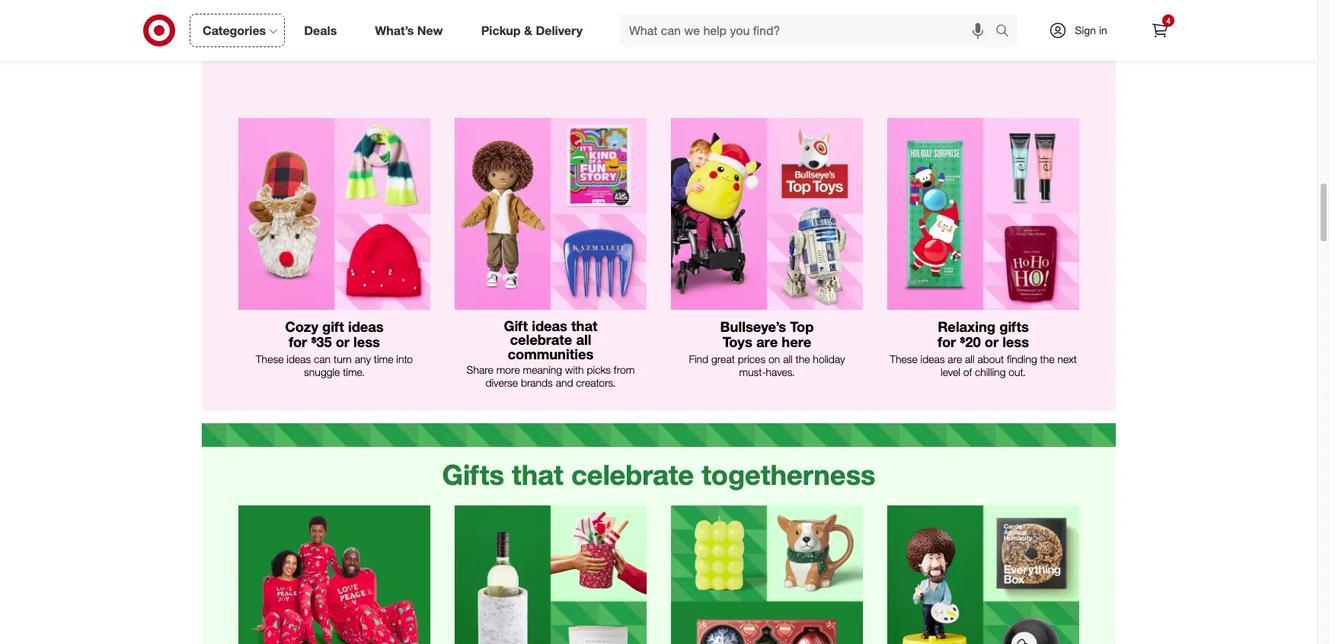 Task type: vqa. For each thing, say whether or not it's contained in the screenshot.
must- inside your helpful holiday guide to the must-have picks.
yes



Task type: describe. For each thing, give the bounding box(es) containing it.
any
[[355, 353, 371, 366]]

$15
[[963, 15, 982, 32]]

cozy gift ideas for $35 or less
[[285, 319, 384, 351]]

bullseye's
[[721, 319, 787, 335]]

1 $35 from the top
[[311, 15, 332, 32]]

what's new
[[375, 23, 443, 38]]

helpful
[[501, 34, 531, 47]]

level
[[941, 365, 961, 378]]

gifts
[[442, 458, 504, 492]]

can
[[314, 353, 331, 366]]

season
[[343, 34, 376, 47]]

find great prices on all the holiday must-haves.
[[689, 353, 845, 378]]

your helpful holiday guide to the must-have picks.
[[478, 34, 624, 60]]

unique gifts they'll tell everyone about
[[694, 0, 841, 32]]

ready
[[273, 34, 299, 47]]

creators.
[[576, 377, 616, 390]]

sign
[[1075, 24, 1097, 37]]

all inside these ideas are all about finding the next level of chilling out.
[[966, 353, 975, 366]]

$35 inside cozy gift ideas for $35 or less
[[311, 334, 332, 351]]

what's new link
[[362, 14, 462, 47]]

share more meaning with picks from diverse brands and creators.
[[467, 364, 635, 390]]

or inside cozy gift ideas for $35 or less
[[336, 334, 350, 351]]

categories link
[[190, 14, 285, 47]]

gift
[[504, 318, 528, 335]]

your
[[478, 34, 498, 47]]

picks
[[587, 364, 611, 377]]

celebrate inside gift ideas that celebrate all communities
[[510, 332, 573, 349]]

& for delivery
[[524, 23, 533, 38]]

the inside these ideas are all about finding the next level of chilling out.
[[1041, 353, 1055, 366]]

guide
[[569, 34, 594, 47]]

these amazing ideas will be talked about for years to come.
[[673, 34, 861, 60]]

talked
[[805, 34, 832, 47]]

for inside looks ready for party season (and every other day, too).
[[302, 34, 314, 47]]

ideas inside cozy gift ideas for $35 or less
[[348, 319, 384, 335]]

here
[[782, 334, 812, 351]]

make a personal connection with these initial ideas.
[[908, 34, 1059, 60]]

personal
[[945, 34, 984, 47]]

next
[[1058, 353, 1077, 366]]

new
[[417, 23, 443, 38]]

find
[[689, 353, 709, 366]]

or up party
[[336, 15, 350, 32]]

gifts that celebrate togetherness
[[442, 458, 876, 492]]

for up ready
[[289, 15, 307, 32]]

about inside these ideas are all about finding the next level of chilling out.
[[978, 353, 1005, 366]]

are inside bullseye's top toys are here
[[757, 334, 778, 351]]

search button
[[989, 14, 1026, 50]]

and
[[556, 377, 573, 390]]

gift
[[322, 319, 344, 335]]

haves.
[[766, 365, 795, 378]]

party
[[316, 34, 340, 47]]

wants
[[563, 15, 603, 32]]

less inside "relaxing gifts for $20 or less"
[[1003, 334, 1030, 351]]

the for bullseye's top
[[796, 353, 810, 366]]

out.
[[1009, 365, 1026, 378]]

chilling
[[975, 365, 1006, 378]]

everyone wants
[[498, 15, 603, 32]]

finding
[[1007, 353, 1038, 366]]

What can we help you find? suggestions appear below search field
[[620, 14, 1000, 47]]

these
[[944, 47, 969, 60]]

more
[[497, 364, 520, 377]]

day,
[[327, 47, 345, 60]]

with inside make a personal connection with these initial ideas.
[[1041, 34, 1059, 47]]

that inside gift ideas that celebrate all communities
[[572, 318, 598, 335]]

ideas inside these amazing ideas will be talked about for years to come.
[[746, 34, 770, 47]]

search
[[989, 24, 1026, 39]]

under
[[999, 15, 1038, 32]]

turn
[[334, 353, 352, 366]]

deals
[[304, 23, 337, 38]]

in
[[1100, 24, 1108, 37]]

gifts for everyone
[[745, 0, 774, 17]]

ideas.
[[997, 47, 1024, 60]]

& for under
[[986, 15, 995, 32]]

years
[[741, 47, 765, 60]]

a
[[936, 34, 942, 47]]

be
[[790, 34, 802, 47]]

on
[[769, 353, 781, 366]]

cozy
[[285, 319, 318, 335]]

will
[[773, 34, 787, 47]]

1 vertical spatial celebrate
[[571, 458, 694, 492]]

prices
[[738, 353, 766, 366]]

communities
[[508, 346, 594, 363]]

sign in
[[1075, 24, 1108, 37]]

for inside "relaxing gifts for $20 or less"
[[938, 334, 957, 351]]



Task type: locate. For each thing, give the bounding box(es) containing it.
&
[[986, 15, 995, 32], [524, 23, 533, 38]]

these ideas can turn any time into snuggle time.
[[256, 353, 413, 378]]

these inside these ideas can turn any time into snuggle time.
[[256, 353, 284, 366]]

relaxing gifts for $20 or less
[[938, 319, 1030, 351]]

gifts up finding
[[1000, 319, 1029, 335]]

less
[[354, 15, 380, 32], [354, 334, 380, 351], [1003, 334, 1030, 351]]

are
[[757, 334, 778, 351], [948, 353, 963, 366]]

0 vertical spatial are
[[757, 334, 778, 351]]

0 horizontal spatial with
[[565, 364, 584, 377]]

looks ready for party season (and every other day, too).
[[243, 34, 427, 60]]

everyone up amazing on the top of the page
[[716, 15, 777, 32]]

4 link
[[1144, 14, 1177, 47]]

for $35 or less
[[289, 15, 380, 32]]

1 horizontal spatial everyone
[[716, 15, 777, 32]]

come.
[[780, 47, 809, 60]]

1 horizontal spatial holiday
[[813, 353, 845, 366]]

the
[[609, 34, 624, 47], [796, 353, 810, 366], [1041, 353, 1055, 366]]

0 horizontal spatial must-
[[512, 47, 539, 60]]

0 vertical spatial with
[[1041, 34, 1059, 47]]

ideas inside these ideas are all about finding the next level of chilling out.
[[921, 353, 945, 366]]

ideas
[[746, 34, 770, 47], [532, 318, 568, 335], [348, 319, 384, 335], [287, 353, 311, 366], [921, 353, 945, 366]]

1 horizontal spatial all
[[784, 353, 793, 366]]

togetherness
[[702, 458, 876, 492]]

initial
[[972, 47, 994, 60]]

2 horizontal spatial these
[[890, 353, 918, 366]]

for inside cozy gift ideas for $35 or less
[[289, 334, 307, 351]]

for
[[289, 15, 307, 32], [302, 34, 314, 47], [726, 47, 738, 60], [289, 334, 307, 351], [938, 334, 957, 351]]

ideas inside gift ideas that celebrate all communities
[[532, 318, 568, 335]]

ideas up any
[[348, 319, 384, 335]]

1 horizontal spatial with
[[1041, 34, 1059, 47]]

the inside your helpful holiday guide to the must-have picks.
[[609, 34, 624, 47]]

all for communities
[[576, 332, 592, 349]]

0 horizontal spatial holiday
[[534, 34, 566, 47]]

all
[[576, 332, 592, 349], [784, 353, 793, 366], [966, 353, 975, 366]]

& inside 'link'
[[524, 23, 533, 38]]

must-
[[512, 47, 539, 60], [739, 365, 766, 378]]

$35 up "can"
[[311, 334, 332, 351]]

1 vertical spatial about
[[835, 34, 861, 47]]

relaxing
[[938, 319, 996, 335]]

all right "on"
[[784, 353, 793, 366]]

to right years
[[768, 47, 777, 60]]

& right $15
[[986, 15, 995, 32]]

about inside unique gifts they'll tell everyone about
[[781, 15, 819, 32]]

1 vertical spatial that
[[512, 458, 564, 492]]

great
[[712, 353, 735, 366]]

from
[[614, 364, 635, 377]]

4
[[1167, 16, 1171, 25]]

ideas for these ideas are all about finding the next level of chilling out.
[[921, 353, 945, 366]]

that
[[572, 318, 598, 335], [512, 458, 564, 492]]

0 vertical spatial that
[[572, 318, 598, 335]]

the for everyone wants
[[609, 34, 624, 47]]

everyone
[[498, 15, 559, 32], [716, 15, 777, 32]]

for left $20 at the bottom right of the page
[[938, 334, 957, 351]]

2 $35 from the top
[[311, 334, 332, 351]]

ideas left the of
[[921, 353, 945, 366]]

to
[[597, 34, 606, 47], [768, 47, 777, 60]]

snuggle
[[304, 365, 340, 378]]

holiday
[[534, 34, 566, 47], [813, 353, 845, 366]]

deals link
[[291, 14, 356, 47]]

2 everyone from the left
[[716, 15, 777, 32]]

ideas for gift ideas that celebrate all communities
[[532, 318, 568, 335]]

$35
[[311, 15, 332, 32], [311, 334, 332, 351]]

1 everyone from the left
[[498, 15, 559, 32]]

brands
[[521, 377, 553, 390]]

0 vertical spatial holiday
[[534, 34, 566, 47]]

gift ideas that celebrate all communities
[[504, 318, 598, 363]]

these left "can"
[[256, 353, 284, 366]]

other
[[301, 47, 324, 60]]

the down here
[[796, 353, 810, 366]]

bullseye's top toys are here
[[721, 319, 814, 351]]

about down "relaxing gifts for $20 or less"
[[978, 353, 1005, 366]]

1 horizontal spatial these
[[673, 34, 701, 47]]

(and
[[379, 34, 399, 47]]

diverse
[[486, 377, 518, 390]]

1 vertical spatial $35
[[311, 334, 332, 351]]

sign in link
[[1036, 14, 1132, 47]]

0 vertical spatial must-
[[512, 47, 539, 60]]

2 horizontal spatial all
[[966, 353, 975, 366]]

gifts up will
[[745, 0, 774, 17]]

they'll
[[778, 0, 817, 17]]

must- left "on"
[[739, 365, 766, 378]]

or up turn at bottom
[[336, 334, 350, 351]]

1 horizontal spatial &
[[986, 15, 995, 32]]

these for unique gifts they'll tell everyone about
[[673, 34, 701, 47]]

holiday down top
[[813, 353, 845, 366]]

with left picks
[[565, 364, 584, 377]]

for left party
[[302, 34, 314, 47]]

pickup & delivery
[[481, 23, 583, 38]]

these
[[673, 34, 701, 47], [256, 353, 284, 366], [890, 353, 918, 366]]

1 vertical spatial holiday
[[813, 353, 845, 366]]

0 horizontal spatial these
[[256, 353, 284, 366]]

of
[[964, 365, 972, 378]]

into
[[397, 353, 413, 366]]

0 vertical spatial about
[[781, 15, 819, 32]]

or right $20 at the bottom right of the page
[[985, 334, 999, 351]]

these left amazing on the top of the page
[[673, 34, 701, 47]]

$15 & under
[[963, 15, 1038, 32]]

1 vertical spatial gifts
[[1000, 319, 1029, 335]]

2 vertical spatial about
[[978, 353, 1005, 366]]

make
[[908, 34, 933, 47]]

these left level
[[890, 353, 918, 366]]

2 horizontal spatial the
[[1041, 353, 1055, 366]]

about
[[781, 15, 819, 32], [835, 34, 861, 47], [978, 353, 1005, 366]]

ideas inside these ideas can turn any time into snuggle time.
[[287, 353, 311, 366]]

too).
[[348, 47, 368, 60]]

for inside these amazing ideas will be talked about for years to come.
[[726, 47, 738, 60]]

less up any
[[354, 334, 380, 351]]

with inside share more meaning with picks from diverse brands and creators.
[[565, 364, 584, 377]]

1 horizontal spatial that
[[572, 318, 598, 335]]

time
[[374, 353, 394, 366]]

picks.
[[563, 47, 590, 60]]

0 horizontal spatial that
[[512, 458, 564, 492]]

these inside these ideas are all about finding the next level of chilling out.
[[890, 353, 918, 366]]

holiday inside find great prices on all the holiday must-haves.
[[813, 353, 845, 366]]

that right gifts
[[512, 458, 564, 492]]

must- inside find great prices on all the holiday must-haves.
[[739, 365, 766, 378]]

1 horizontal spatial the
[[796, 353, 810, 366]]

share
[[467, 364, 494, 377]]

about inside these amazing ideas will be talked about for years to come.
[[835, 34, 861, 47]]

1 vertical spatial with
[[565, 364, 584, 377]]

amazing
[[704, 34, 743, 47]]

tell
[[821, 0, 841, 17]]

pickup
[[481, 23, 521, 38]]

these for relaxing gifts
[[890, 353, 918, 366]]

ideas for these ideas can turn any time into snuggle time.
[[287, 353, 311, 366]]

ideas up communities
[[532, 318, 568, 335]]

holiday down everyone wants
[[534, 34, 566, 47]]

unique
[[694, 0, 741, 17]]

for up snuggle
[[289, 334, 307, 351]]

the inside find great prices on all the holiday must-haves.
[[796, 353, 810, 366]]

0 horizontal spatial everyone
[[498, 15, 559, 32]]

connection
[[987, 34, 1038, 47]]

gifts inside unique gifts they'll tell everyone about
[[745, 0, 774, 17]]

0 horizontal spatial gifts
[[745, 0, 774, 17]]

1 horizontal spatial gifts
[[1000, 319, 1029, 335]]

delivery
[[536, 23, 583, 38]]

less up season
[[354, 15, 380, 32]]

all for the
[[784, 353, 793, 366]]

0 vertical spatial celebrate
[[510, 332, 573, 349]]

these inside these amazing ideas will be talked about for years to come.
[[673, 34, 701, 47]]

1 horizontal spatial to
[[768, 47, 777, 60]]

0 horizontal spatial all
[[576, 332, 592, 349]]

the right guide
[[609, 34, 624, 47]]

for left years
[[726, 47, 738, 60]]

$35 up party
[[311, 15, 332, 32]]

with left sign
[[1041, 34, 1059, 47]]

have
[[539, 47, 560, 60]]

ideas left "can"
[[287, 353, 311, 366]]

to inside these amazing ideas will be talked about for years to come.
[[768, 47, 777, 60]]

0 horizontal spatial to
[[597, 34, 606, 47]]

must- inside your helpful holiday guide to the must-have picks.
[[512, 47, 539, 60]]

celebrate
[[510, 332, 573, 349], [571, 458, 694, 492]]

0 horizontal spatial about
[[781, 15, 819, 32]]

to right guide
[[597, 34, 606, 47]]

gifts inside "relaxing gifts for $20 or less"
[[1000, 319, 1029, 335]]

about up be
[[781, 15, 819, 32]]

looks
[[243, 34, 270, 47]]

holiday inside your helpful holiday guide to the must-have picks.
[[534, 34, 566, 47]]

1 vertical spatial must-
[[739, 365, 766, 378]]

to inside your helpful holiday guide to the must-have picks.
[[597, 34, 606, 47]]

less inside cozy gift ideas for $35 or less
[[354, 334, 380, 351]]

meaning
[[523, 364, 562, 377]]

gifts
[[745, 0, 774, 17], [1000, 319, 1029, 335]]

categories
[[203, 23, 266, 38]]

are left the of
[[948, 353, 963, 366]]

0 horizontal spatial &
[[524, 23, 533, 38]]

ideas left will
[[746, 34, 770, 47]]

1 horizontal spatial about
[[835, 34, 861, 47]]

1 vertical spatial are
[[948, 353, 963, 366]]

all down $20 at the bottom right of the page
[[966, 353, 975, 366]]

every
[[402, 34, 427, 47]]

& right pickup on the top left of the page
[[524, 23, 533, 38]]

about right talked
[[835, 34, 861, 47]]

1 horizontal spatial must-
[[739, 365, 766, 378]]

0 vertical spatial $35
[[311, 15, 332, 32]]

that up communities
[[572, 318, 598, 335]]

must- down the pickup & delivery
[[512, 47, 539, 60]]

all inside gift ideas that celebrate all communities
[[576, 332, 592, 349]]

what's
[[375, 23, 414, 38]]

all up picks
[[576, 332, 592, 349]]

less up finding
[[1003, 334, 1030, 351]]

or inside "relaxing gifts for $20 or less"
[[985, 334, 999, 351]]

top
[[790, 319, 814, 335]]

the left 'next'
[[1041, 353, 1055, 366]]

2 horizontal spatial about
[[978, 353, 1005, 366]]

everyone up 'helpful'
[[498, 15, 559, 32]]

0 horizontal spatial are
[[757, 334, 778, 351]]

1 horizontal spatial are
[[948, 353, 963, 366]]

all inside find great prices on all the holiday must-haves.
[[784, 353, 793, 366]]

gifts for or
[[1000, 319, 1029, 335]]

are inside these ideas are all about finding the next level of chilling out.
[[948, 353, 963, 366]]

are up "on"
[[757, 334, 778, 351]]

0 vertical spatial gifts
[[745, 0, 774, 17]]

everyone inside unique gifts they'll tell everyone about
[[716, 15, 777, 32]]

0 horizontal spatial the
[[609, 34, 624, 47]]



